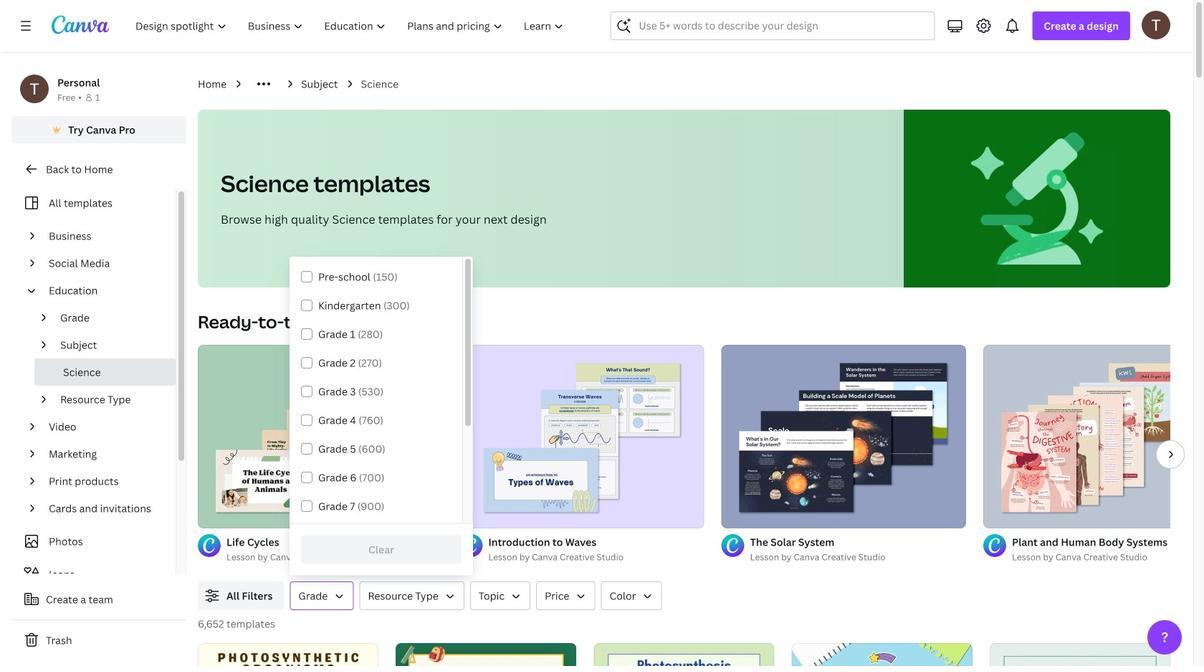 Task type: vqa. For each thing, say whether or not it's contained in the screenshot.
Green White Illustrative Biology photosynthetic organisms Poster
yes



Task type: describe. For each thing, give the bounding box(es) containing it.
blue playful class room rules presentation  - page 16 image
[[792, 643, 973, 666]]

green lined climate change environment infographic image
[[990, 643, 1171, 666]]

green white illustrative biology photosynthetic organisms poster image
[[198, 643, 379, 666]]

introduction to waves image
[[460, 345, 705, 528]]

the solar system image
[[722, 345, 966, 528]]

terry turtle image
[[1142, 11, 1171, 39]]



Task type: locate. For each thing, give the bounding box(es) containing it.
green and blue lined photosynthesis biology worksheet image
[[594, 643, 775, 666]]

Search search field
[[639, 12, 926, 39]]

plant and human body systems image
[[984, 345, 1204, 528]]

life cycles image
[[198, 345, 443, 528]]

top level navigation element
[[126, 11, 576, 40]]

None search field
[[610, 11, 935, 40]]



